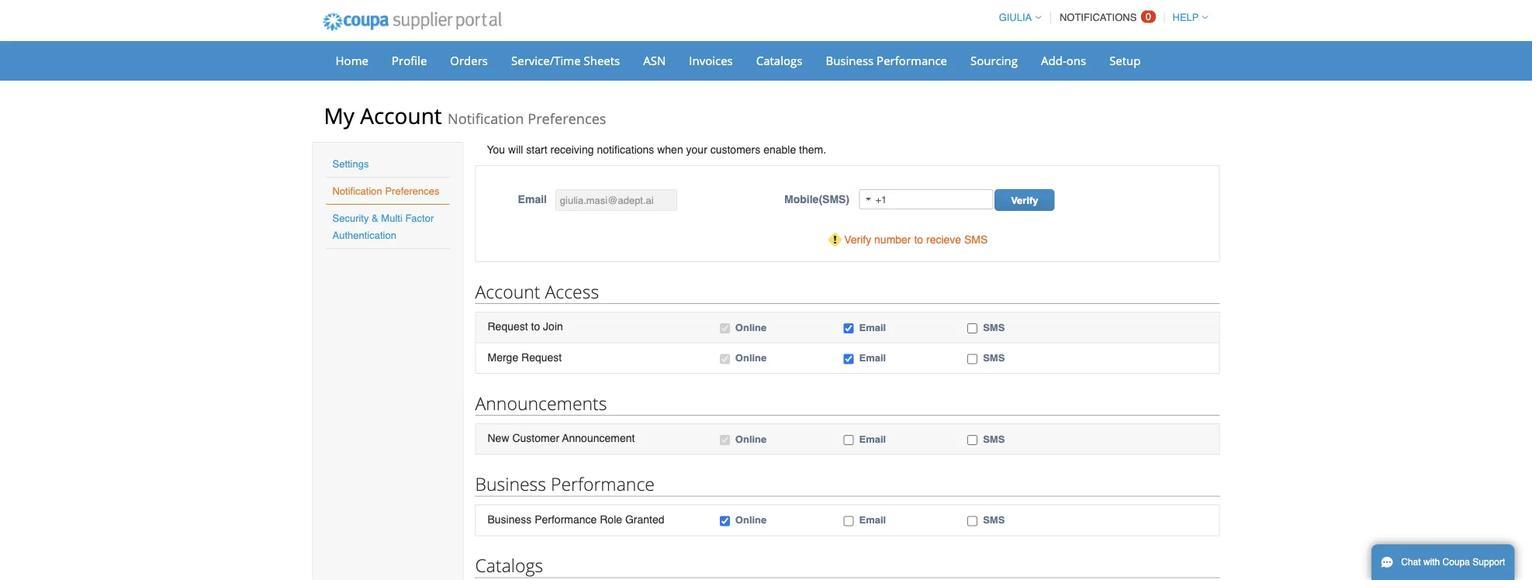 Task type: describe. For each thing, give the bounding box(es) containing it.
home link
[[326, 49, 379, 72]]

notifications
[[1060, 12, 1137, 23]]

asn link
[[634, 49, 676, 72]]

announcement
[[562, 432, 635, 445]]

0 vertical spatial catalogs
[[757, 52, 803, 68]]

invoices
[[689, 52, 733, 68]]

preferences inside my account notification preferences
[[528, 109, 607, 128]]

recieve
[[927, 234, 962, 246]]

security & multi factor authentication
[[333, 212, 434, 241]]

+1 201-555-0123 text field
[[860, 189, 994, 210]]

verify button
[[995, 189, 1055, 211]]

account access
[[475, 279, 599, 303]]

factor
[[405, 212, 434, 224]]

home
[[336, 52, 369, 68]]

authentication
[[333, 229, 397, 241]]

role
[[600, 514, 623, 526]]

help
[[1173, 12, 1200, 23]]

security
[[333, 212, 369, 224]]

multi
[[381, 212, 403, 224]]

1 vertical spatial catalogs
[[475, 554, 544, 578]]

coupa supplier portal image
[[312, 2, 512, 41]]

my account notification preferences
[[324, 101, 607, 130]]

new customer announcement
[[488, 432, 635, 445]]

1 vertical spatial performance
[[551, 472, 655, 497]]

number
[[875, 234, 912, 246]]

0 vertical spatial to
[[915, 234, 924, 246]]

support
[[1473, 557, 1506, 568]]

announcements
[[475, 391, 607, 415]]

0 horizontal spatial business performance
[[475, 472, 655, 497]]

chat with coupa support button
[[1372, 545, 1515, 581]]

invoices link
[[679, 49, 743, 72]]

email for announcement
[[860, 434, 887, 445]]

add-ons
[[1042, 52, 1087, 68]]

1 vertical spatial business
[[475, 472, 546, 497]]

enable
[[764, 144, 797, 156]]

notifications
[[597, 144, 655, 156]]

profile link
[[382, 49, 437, 72]]

2 online from the top
[[736, 352, 767, 364]]

granted
[[626, 514, 665, 526]]

when
[[658, 144, 684, 156]]

new
[[488, 432, 510, 445]]

0 vertical spatial account
[[360, 101, 442, 130]]

settings link
[[333, 158, 369, 170]]

sms for role
[[984, 515, 1005, 526]]

0 horizontal spatial to
[[531, 321, 540, 333]]

catalogs link
[[746, 49, 813, 72]]

service/time
[[511, 52, 581, 68]]

my
[[324, 101, 355, 130]]

navigation containing notifications 0
[[992, 2, 1209, 33]]

customer
[[513, 432, 560, 445]]

verify for verify number to recieve sms
[[845, 234, 872, 246]]

0
[[1146, 11, 1152, 23]]

profile
[[392, 52, 427, 68]]

online for join
[[736, 322, 767, 333]]



Task type: vqa. For each thing, say whether or not it's contained in the screenshot.
Business Performance
yes



Task type: locate. For each thing, give the bounding box(es) containing it.
verify number to recieve sms
[[845, 234, 988, 246]]

email for role
[[860, 515, 887, 526]]

online for role
[[736, 515, 767, 526]]

add-ons link
[[1032, 49, 1097, 72]]

Telephone country code field
[[860, 190, 876, 209]]

business performance inside 'business performance' link
[[826, 52, 948, 68]]

0 vertical spatial business
[[826, 52, 874, 68]]

online for announcement
[[736, 434, 767, 445]]

request
[[488, 321, 528, 333], [522, 351, 562, 364]]

3 online from the top
[[736, 434, 767, 445]]

catalogs
[[757, 52, 803, 68], [475, 554, 544, 578]]

mobile(sms)
[[785, 193, 850, 206]]

sms
[[965, 234, 988, 246], [984, 322, 1005, 333], [984, 352, 1005, 364], [984, 434, 1005, 445], [984, 515, 1005, 526]]

1 horizontal spatial verify
[[1011, 195, 1039, 206]]

0 vertical spatial preferences
[[528, 109, 607, 128]]

None checkbox
[[844, 324, 854, 334], [968, 324, 978, 334], [968, 354, 978, 364], [720, 436, 730, 446], [844, 436, 854, 446], [968, 436, 978, 446], [844, 517, 854, 527], [844, 324, 854, 334], [968, 324, 978, 334], [968, 354, 978, 364], [720, 436, 730, 446], [844, 436, 854, 446], [968, 436, 978, 446], [844, 517, 854, 527]]

settings
[[333, 158, 369, 170]]

business
[[826, 52, 874, 68], [475, 472, 546, 497], [488, 514, 532, 526]]

security & multi factor authentication link
[[333, 212, 434, 241]]

giulia link
[[992, 12, 1042, 23]]

1 vertical spatial preferences
[[385, 185, 440, 197]]

2 vertical spatial performance
[[535, 514, 597, 526]]

access
[[545, 279, 599, 303]]

chat with coupa support
[[1402, 557, 1506, 568]]

0 horizontal spatial verify
[[845, 234, 872, 246]]

performance
[[877, 52, 948, 68], [551, 472, 655, 497], [535, 514, 597, 526]]

business performance
[[826, 52, 948, 68], [475, 472, 655, 497]]

None text field
[[556, 189, 677, 211]]

business performance link
[[816, 49, 958, 72]]

telephone country code image
[[867, 198, 871, 201]]

coupa
[[1443, 557, 1471, 568]]

notification up you
[[448, 109, 524, 128]]

sms for announcement
[[984, 434, 1005, 445]]

1 horizontal spatial account
[[475, 279, 541, 303]]

request to join
[[488, 321, 563, 333]]

orders
[[450, 52, 488, 68]]

None checkbox
[[720, 324, 730, 334], [720, 354, 730, 364], [844, 354, 854, 364], [720, 517, 730, 527], [968, 517, 978, 527], [720, 324, 730, 334], [720, 354, 730, 364], [844, 354, 854, 364], [720, 517, 730, 527], [968, 517, 978, 527]]

verify
[[1011, 195, 1039, 206], [845, 234, 872, 246]]

help link
[[1166, 12, 1209, 23]]

navigation
[[992, 2, 1209, 33]]

request up merge
[[488, 321, 528, 333]]

0 vertical spatial verify
[[1011, 195, 1039, 206]]

you will start receiving notifications when your customers enable them.
[[487, 144, 827, 156]]

notification inside my account notification preferences
[[448, 109, 524, 128]]

notification
[[448, 109, 524, 128], [333, 185, 383, 197]]

asn
[[644, 52, 666, 68]]

start
[[527, 144, 548, 156]]

1 vertical spatial verify
[[845, 234, 872, 246]]

1 online from the top
[[736, 322, 767, 333]]

email
[[518, 193, 547, 206], [860, 322, 887, 333], [860, 352, 887, 364], [860, 434, 887, 445], [860, 515, 887, 526]]

business performance role granted
[[488, 514, 665, 526]]

0 vertical spatial performance
[[877, 52, 948, 68]]

performance inside 'business performance' link
[[877, 52, 948, 68]]

to
[[915, 234, 924, 246], [531, 321, 540, 333]]

preferences up factor
[[385, 185, 440, 197]]

1 horizontal spatial notification
[[448, 109, 524, 128]]

1 horizontal spatial preferences
[[528, 109, 607, 128]]

request down join
[[522, 351, 562, 364]]

0 horizontal spatial preferences
[[385, 185, 440, 197]]

verify for verify
[[1011, 195, 1039, 206]]

online
[[736, 322, 767, 333], [736, 352, 767, 364], [736, 434, 767, 445], [736, 515, 767, 526]]

sms for join
[[984, 322, 1005, 333]]

0 horizontal spatial catalogs
[[475, 554, 544, 578]]

notification preferences
[[333, 185, 440, 197]]

4 online from the top
[[736, 515, 767, 526]]

email for join
[[860, 322, 887, 333]]

preferences up receiving
[[528, 109, 607, 128]]

preferences
[[528, 109, 607, 128], [385, 185, 440, 197]]

0 vertical spatial business performance
[[826, 52, 948, 68]]

merge
[[488, 351, 519, 364]]

sourcing link
[[961, 49, 1028, 72]]

ons
[[1067, 52, 1087, 68]]

account down profile link
[[360, 101, 442, 130]]

customers
[[711, 144, 761, 156]]

1 horizontal spatial business performance
[[826, 52, 948, 68]]

&
[[372, 212, 379, 224]]

0 horizontal spatial notification
[[333, 185, 383, 197]]

1 vertical spatial notification
[[333, 185, 383, 197]]

giulia
[[999, 12, 1033, 23]]

1 vertical spatial to
[[531, 321, 540, 333]]

1 horizontal spatial catalogs
[[757, 52, 803, 68]]

to left join
[[531, 321, 540, 333]]

0 vertical spatial request
[[488, 321, 528, 333]]

you
[[487, 144, 505, 156]]

1 vertical spatial account
[[475, 279, 541, 303]]

1 vertical spatial business performance
[[475, 472, 655, 497]]

2 vertical spatial business
[[488, 514, 532, 526]]

will
[[508, 144, 523, 156]]

1 vertical spatial request
[[522, 351, 562, 364]]

sheets
[[584, 52, 620, 68]]

notification preferences link
[[333, 185, 440, 197]]

with
[[1424, 557, 1441, 568]]

merge request
[[488, 351, 562, 364]]

notifications 0
[[1060, 11, 1152, 23]]

setup
[[1110, 52, 1141, 68]]

notification down settings
[[333, 185, 383, 197]]

setup link
[[1100, 49, 1151, 72]]

add-
[[1042, 52, 1067, 68]]

account
[[360, 101, 442, 130], [475, 279, 541, 303]]

0 horizontal spatial account
[[360, 101, 442, 130]]

your
[[687, 144, 708, 156]]

service/time sheets
[[511, 52, 620, 68]]

0 vertical spatial notification
[[448, 109, 524, 128]]

sourcing
[[971, 52, 1018, 68]]

1 horizontal spatial to
[[915, 234, 924, 246]]

account up request to join
[[475, 279, 541, 303]]

business inside 'business performance' link
[[826, 52, 874, 68]]

verify inside verify 'button'
[[1011, 195, 1039, 206]]

service/time sheets link
[[501, 49, 630, 72]]

receiving
[[551, 144, 594, 156]]

orders link
[[440, 49, 498, 72]]

them.
[[800, 144, 827, 156]]

to left recieve
[[915, 234, 924, 246]]

join
[[543, 321, 563, 333]]

chat
[[1402, 557, 1422, 568]]



